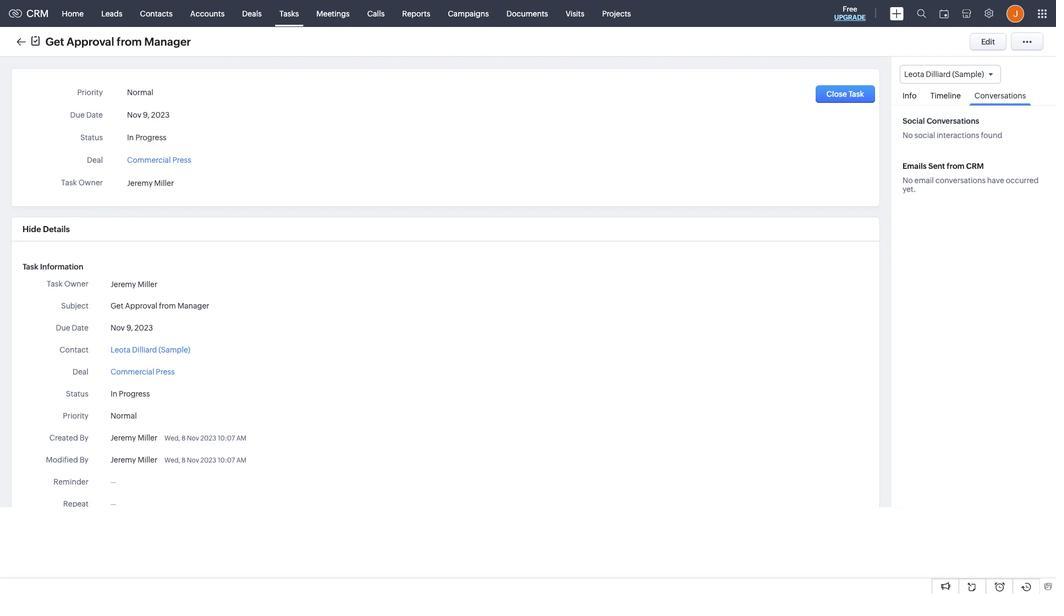 Task type: describe. For each thing, give the bounding box(es) containing it.
contact
[[60, 346, 89, 354]]

leads
[[101, 9, 123, 18]]

1 vertical spatial manager
[[178, 302, 209, 310]]

1 horizontal spatial from
[[159, 302, 176, 310]]

create menu image
[[890, 7, 904, 20]]

close task
[[827, 90, 865, 99]]

profile element
[[1001, 0, 1031, 27]]

hide details link
[[23, 225, 70, 234]]

0 vertical spatial get approval from manager
[[45, 35, 191, 48]]

close task link
[[816, 85, 876, 103]]

modified
[[46, 456, 78, 464]]

0 vertical spatial nov 9, 2023
[[127, 111, 170, 119]]

am for modified by
[[236, 457, 247, 464]]

found
[[981, 131, 1003, 140]]

0 vertical spatial task owner
[[61, 178, 103, 187]]

1 vertical spatial in
[[111, 390, 117, 398]]

1 vertical spatial commercial press link
[[111, 367, 175, 378]]

0 horizontal spatial from
[[117, 35, 142, 48]]

0 vertical spatial commercial
[[127, 156, 171, 165]]

campaigns link
[[439, 0, 498, 27]]

subject
[[61, 302, 89, 310]]

0 horizontal spatial approval
[[67, 35, 114, 48]]

timeline
[[931, 91, 961, 100]]

calls
[[367, 9, 385, 18]]

1 vertical spatial priority
[[63, 412, 89, 420]]

1 vertical spatial task owner
[[47, 280, 89, 288]]

documents link
[[498, 0, 557, 27]]

no inside emails sent from crm no email conversations have occurred yet.
[[903, 176, 913, 185]]

contacts
[[140, 9, 173, 18]]

hide details
[[23, 225, 70, 234]]

reports
[[402, 9, 431, 18]]

from inside emails sent from crm no email conversations have occurred yet.
[[947, 162, 965, 171]]

leota dilliard (sample) link
[[111, 345, 190, 356]]

information
[[40, 263, 83, 271]]

crm link
[[9, 8, 49, 19]]

8 for created by
[[182, 435, 186, 442]]

tasks link
[[271, 0, 308, 27]]

(sample) inside "link"
[[159, 346, 190, 354]]

accounts
[[190, 9, 225, 18]]

social conversations no social interactions found
[[903, 117, 1003, 140]]

task information
[[23, 263, 83, 271]]

10:07 for created by
[[218, 435, 235, 442]]

10:07 for modified by
[[218, 457, 235, 464]]

task down task information
[[47, 280, 63, 288]]

1 vertical spatial status
[[66, 390, 89, 398]]

no inside social conversations no social interactions found
[[903, 131, 913, 140]]

reminder
[[54, 478, 89, 487]]

1 vertical spatial 9,
[[126, 324, 133, 332]]

wed, 8 nov 2023 10:07 am for modified by
[[165, 457, 247, 464]]

social
[[915, 131, 936, 140]]

contacts link
[[131, 0, 182, 27]]

press for bottommost commercial press link
[[156, 368, 175, 376]]

social
[[903, 117, 925, 126]]

wed, for created by
[[165, 435, 180, 442]]

timeline link
[[925, 84, 967, 105]]

calls link
[[359, 0, 394, 27]]

1 vertical spatial commercial
[[111, 368, 154, 376]]

reports link
[[394, 0, 439, 27]]

0 vertical spatial in progress
[[127, 133, 167, 142]]

info link
[[898, 84, 923, 105]]

1 vertical spatial owner
[[64, 280, 89, 288]]

0 vertical spatial progress
[[135, 133, 167, 142]]

close
[[827, 90, 847, 99]]

profile image
[[1007, 5, 1025, 22]]

emails sent from crm no email conversations have occurred yet.
[[903, 162, 1039, 194]]

0 vertical spatial crm
[[26, 8, 49, 19]]

0 vertical spatial owner
[[79, 178, 103, 187]]

repeat
[[63, 500, 89, 509]]

1 vertical spatial due date
[[56, 324, 89, 332]]

deals
[[242, 9, 262, 18]]



Task type: vqa. For each thing, say whether or not it's contained in the screenshot.


Task type: locate. For each thing, give the bounding box(es) containing it.
edit button
[[970, 33, 1007, 50]]

1 vertical spatial from
[[947, 162, 965, 171]]

1 wed, from the top
[[165, 435, 180, 442]]

0 vertical spatial priority
[[77, 88, 103, 97]]

by for modified by
[[80, 456, 89, 464]]

0 horizontal spatial leota dilliard (sample)
[[111, 346, 190, 354]]

(sample) inside field
[[953, 70, 985, 79]]

0 vertical spatial in
[[127, 133, 134, 142]]

0 vertical spatial (sample)
[[953, 70, 985, 79]]

conversations inside 'link'
[[975, 91, 1027, 100]]

0 vertical spatial get
[[45, 35, 64, 48]]

task
[[849, 90, 865, 99], [61, 178, 77, 187], [23, 263, 38, 271], [47, 280, 63, 288]]

get approval from manager up leota dilliard (sample) "link"
[[111, 302, 209, 310]]

0 vertical spatial leota dilliard (sample)
[[905, 70, 985, 79]]

no down social
[[903, 131, 913, 140]]

0 vertical spatial leota
[[905, 70, 925, 79]]

jeremy
[[127, 179, 153, 188], [111, 280, 136, 289], [111, 434, 136, 442], [111, 456, 136, 464]]

1 vertical spatial by
[[80, 456, 89, 464]]

from down leads
[[117, 35, 142, 48]]

campaigns
[[448, 9, 489, 18]]

1 horizontal spatial in
[[127, 133, 134, 142]]

1 vertical spatial wed, 8 nov 2023 10:07 am
[[165, 457, 247, 464]]

accounts link
[[182, 0, 234, 27]]

create menu element
[[884, 0, 911, 27]]

2 no from the top
[[903, 176, 913, 185]]

leota up the 'info' link on the right top of the page
[[905, 70, 925, 79]]

1 vertical spatial commercial press
[[111, 368, 175, 376]]

wed,
[[165, 435, 180, 442], [165, 457, 180, 464]]

1 vertical spatial conversations
[[927, 117, 980, 126]]

0 vertical spatial manager
[[144, 35, 191, 48]]

0 vertical spatial 8
[[182, 435, 186, 442]]

due date
[[70, 111, 103, 119], [56, 324, 89, 332]]

owner
[[79, 178, 103, 187], [64, 280, 89, 288]]

1 am from the top
[[236, 435, 247, 442]]

no
[[903, 131, 913, 140], [903, 176, 913, 185]]

1 horizontal spatial get
[[111, 302, 124, 310]]

commercial press
[[127, 156, 191, 165], [111, 368, 175, 376]]

wed, 8 nov 2023 10:07 am for created by
[[165, 435, 247, 442]]

leota dilliard (sample)
[[905, 70, 985, 79], [111, 346, 190, 354]]

search image
[[917, 9, 927, 18]]

task owner down information at left top
[[47, 280, 89, 288]]

by
[[80, 434, 89, 442], [80, 456, 89, 464]]

have
[[988, 176, 1005, 185]]

home
[[62, 9, 84, 18]]

approval up leota dilliard (sample) "link"
[[125, 302, 157, 310]]

1 vertical spatial due
[[56, 324, 70, 332]]

from up leota dilliard (sample) "link"
[[159, 302, 176, 310]]

yet.
[[903, 185, 917, 194]]

dilliard inside leota dilliard (sample) field
[[926, 70, 951, 79]]

8 for modified by
[[182, 457, 186, 464]]

conversations link
[[970, 84, 1032, 106]]

home link
[[53, 0, 93, 27]]

crm
[[26, 8, 49, 19], [967, 162, 984, 171]]

1 horizontal spatial leota dilliard (sample)
[[905, 70, 985, 79]]

free upgrade
[[835, 5, 866, 21]]

0 vertical spatial status
[[80, 133, 103, 142]]

leota dilliard (sample) inside field
[[905, 70, 985, 79]]

miller
[[154, 179, 174, 188], [138, 280, 157, 289], [138, 434, 157, 442], [138, 456, 157, 464]]

sent
[[929, 162, 946, 171]]

0 vertical spatial from
[[117, 35, 142, 48]]

dilliard inside leota dilliard (sample) "link"
[[132, 346, 157, 354]]

leota inside field
[[905, 70, 925, 79]]

due
[[70, 111, 85, 119], [56, 324, 70, 332]]

1 wed, 8 nov 2023 10:07 am from the top
[[165, 435, 247, 442]]

task left information at left top
[[23, 263, 38, 271]]

meetings link
[[308, 0, 359, 27]]

jeremy miller
[[127, 179, 174, 188], [111, 280, 157, 289], [111, 434, 157, 442], [111, 456, 157, 464]]

manager
[[144, 35, 191, 48], [178, 302, 209, 310]]

upgrade
[[835, 14, 866, 21]]

1 horizontal spatial leota
[[905, 70, 925, 79]]

projects
[[602, 9, 631, 18]]

1 10:07 from the top
[[218, 435, 235, 442]]

1 vertical spatial nov 9, 2023
[[111, 324, 153, 332]]

1 vertical spatial press
[[156, 368, 175, 376]]

conversations
[[936, 176, 986, 185]]

get right subject
[[111, 302, 124, 310]]

1 horizontal spatial crm
[[967, 162, 984, 171]]

1 vertical spatial normal
[[111, 412, 137, 420]]

tasks
[[280, 9, 299, 18]]

in progress
[[127, 133, 167, 142], [111, 390, 150, 398]]

9,
[[143, 111, 150, 119], [126, 324, 133, 332]]

0 vertical spatial commercial press link
[[127, 152, 191, 165]]

press
[[173, 156, 191, 165], [156, 368, 175, 376]]

0 horizontal spatial leota
[[111, 346, 131, 354]]

created
[[49, 434, 78, 442]]

1 horizontal spatial approval
[[125, 302, 157, 310]]

approval
[[67, 35, 114, 48], [125, 302, 157, 310]]

occurred
[[1006, 176, 1039, 185]]

0 vertical spatial approval
[[67, 35, 114, 48]]

0 vertical spatial 9,
[[143, 111, 150, 119]]

info
[[903, 91, 917, 100]]

1 vertical spatial (sample)
[[159, 346, 190, 354]]

from
[[117, 35, 142, 48], [947, 162, 965, 171], [159, 302, 176, 310]]

commercial press link
[[127, 152, 191, 165], [111, 367, 175, 378]]

0 vertical spatial normal
[[127, 88, 153, 97]]

1 vertical spatial get
[[111, 302, 124, 310]]

normal
[[127, 88, 153, 97], [111, 412, 137, 420]]

1 vertical spatial get approval from manager
[[111, 302, 209, 310]]

(sample)
[[953, 70, 985, 79], [159, 346, 190, 354]]

0 vertical spatial am
[[236, 435, 247, 442]]

date
[[86, 111, 103, 119], [72, 324, 89, 332]]

2 horizontal spatial from
[[947, 162, 965, 171]]

email
[[915, 176, 934, 185]]

get approval from manager down leads link
[[45, 35, 191, 48]]

0 vertical spatial conversations
[[975, 91, 1027, 100]]

task up details on the top left
[[61, 178, 77, 187]]

0 vertical spatial dilliard
[[926, 70, 951, 79]]

0 vertical spatial 10:07
[[218, 435, 235, 442]]

0 vertical spatial no
[[903, 131, 913, 140]]

leads link
[[93, 0, 131, 27]]

deal
[[87, 156, 103, 165], [73, 368, 89, 376]]

emails
[[903, 162, 927, 171]]

1 no from the top
[[903, 131, 913, 140]]

1 vertical spatial 8
[[182, 457, 186, 464]]

by right created
[[80, 434, 89, 442]]

crm up conversations
[[967, 162, 984, 171]]

nov
[[127, 111, 141, 119], [111, 324, 125, 332], [187, 435, 199, 442], [187, 457, 199, 464]]

0 vertical spatial due date
[[70, 111, 103, 119]]

leota inside "link"
[[111, 346, 131, 354]]

documents
[[507, 9, 548, 18]]

Leota Dilliard (Sample) field
[[900, 65, 1002, 84]]

0 horizontal spatial 9,
[[126, 324, 133, 332]]

visits link
[[557, 0, 594, 27]]

calendar image
[[940, 9, 949, 18]]

0 horizontal spatial crm
[[26, 8, 49, 19]]

deal for commercial press link to the top
[[87, 156, 103, 165]]

1 horizontal spatial 9,
[[143, 111, 150, 119]]

leota
[[905, 70, 925, 79], [111, 346, 131, 354]]

approval down home
[[67, 35, 114, 48]]

hide
[[23, 225, 41, 234]]

conversations up interactions
[[927, 117, 980, 126]]

2 vertical spatial from
[[159, 302, 176, 310]]

deal for bottommost commercial press link
[[73, 368, 89, 376]]

2023
[[151, 111, 170, 119], [135, 324, 153, 332], [201, 435, 216, 442], [201, 457, 216, 464]]

no down 'emails' at the right
[[903, 176, 913, 185]]

interactions
[[937, 131, 980, 140]]

1 by from the top
[[80, 434, 89, 442]]

from up conversations
[[947, 162, 965, 171]]

task owner up details on the top left
[[61, 178, 103, 187]]

10:07
[[218, 435, 235, 442], [218, 457, 235, 464]]

1 vertical spatial am
[[236, 457, 247, 464]]

2 wed, from the top
[[165, 457, 180, 464]]

1 vertical spatial progress
[[119, 390, 150, 398]]

0 vertical spatial wed,
[[165, 435, 180, 442]]

visits
[[566, 9, 585, 18]]

progress
[[135, 133, 167, 142], [119, 390, 150, 398]]

1 horizontal spatial (sample)
[[953, 70, 985, 79]]

1 horizontal spatial dilliard
[[926, 70, 951, 79]]

0 vertical spatial by
[[80, 434, 89, 442]]

2 8 from the top
[[182, 457, 186, 464]]

0 horizontal spatial get
[[45, 35, 64, 48]]

0 vertical spatial date
[[86, 111, 103, 119]]

deals link
[[234, 0, 271, 27]]

2 10:07 from the top
[[218, 457, 235, 464]]

0 vertical spatial due
[[70, 111, 85, 119]]

2 wed, 8 nov 2023 10:07 am from the top
[[165, 457, 247, 464]]

by right modified
[[80, 456, 89, 464]]

created by
[[49, 434, 89, 442]]

1 vertical spatial leota dilliard (sample)
[[111, 346, 190, 354]]

get approval from manager
[[45, 35, 191, 48], [111, 302, 209, 310]]

1 vertical spatial date
[[72, 324, 89, 332]]

details
[[43, 225, 70, 234]]

1 8 from the top
[[182, 435, 186, 442]]

press for commercial press link to the top
[[173, 156, 191, 165]]

0 horizontal spatial (sample)
[[159, 346, 190, 354]]

1 vertical spatial leota
[[111, 346, 131, 354]]

meetings
[[317, 9, 350, 18]]

2 am from the top
[[236, 457, 247, 464]]

0 vertical spatial press
[[173, 156, 191, 165]]

projects link
[[594, 0, 640, 27]]

crm left home link
[[26, 8, 49, 19]]

task right close
[[849, 90, 865, 99]]

free
[[843, 5, 858, 13]]

wed, for modified by
[[165, 457, 180, 464]]

edit
[[982, 37, 996, 46]]

1 vertical spatial dilliard
[[132, 346, 157, 354]]

conversations
[[975, 91, 1027, 100], [927, 117, 980, 126]]

commercial
[[127, 156, 171, 165], [111, 368, 154, 376]]

get
[[45, 35, 64, 48], [111, 302, 124, 310]]

0 horizontal spatial dilliard
[[132, 346, 157, 354]]

leota right contact
[[111, 346, 131, 354]]

2 by from the top
[[80, 456, 89, 464]]

1 vertical spatial 10:07
[[218, 457, 235, 464]]

0 vertical spatial commercial press
[[127, 156, 191, 165]]

dilliard
[[926, 70, 951, 79], [132, 346, 157, 354]]

get down home link
[[45, 35, 64, 48]]

conversations inside social conversations no social interactions found
[[927, 117, 980, 126]]

1 vertical spatial in progress
[[111, 390, 150, 398]]

1 vertical spatial approval
[[125, 302, 157, 310]]

crm inside emails sent from crm no email conversations have occurred yet.
[[967, 162, 984, 171]]

by for created by
[[80, 434, 89, 442]]

modified by
[[46, 456, 89, 464]]

1 vertical spatial wed,
[[165, 457, 180, 464]]

am
[[236, 435, 247, 442], [236, 457, 247, 464]]

0 vertical spatial deal
[[87, 156, 103, 165]]

nov 9, 2023
[[127, 111, 170, 119], [111, 324, 153, 332]]

task owner
[[61, 178, 103, 187], [47, 280, 89, 288]]

0 vertical spatial wed, 8 nov 2023 10:07 am
[[165, 435, 247, 442]]

conversations up found
[[975, 91, 1027, 100]]

1 vertical spatial crm
[[967, 162, 984, 171]]

wed, 8 nov 2023 10:07 am
[[165, 435, 247, 442], [165, 457, 247, 464]]

0 horizontal spatial in
[[111, 390, 117, 398]]

search element
[[911, 0, 933, 27]]

am for created by
[[236, 435, 247, 442]]

1 vertical spatial no
[[903, 176, 913, 185]]

status
[[80, 133, 103, 142], [66, 390, 89, 398]]

1 vertical spatial deal
[[73, 368, 89, 376]]



